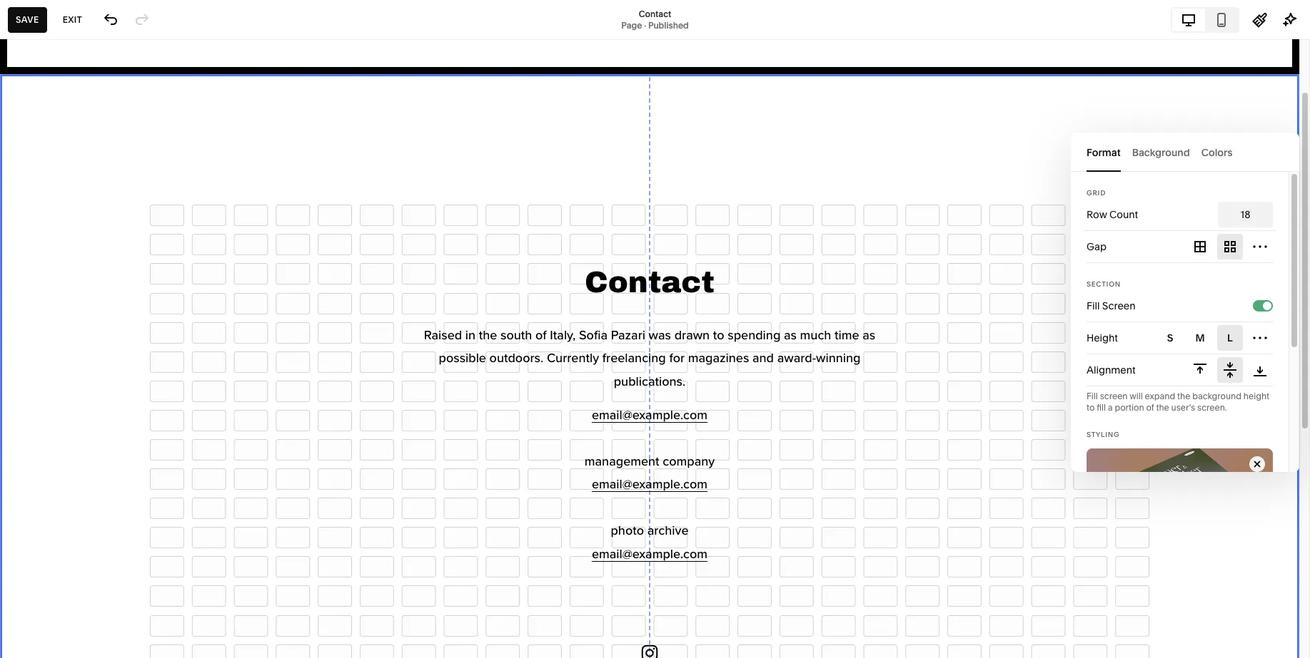 Task type: locate. For each thing, give the bounding box(es) containing it.
background button
[[1132, 133, 1190, 172]]

tab list
[[1172, 8, 1238, 31], [1087, 133, 1284, 172]]

row
[[1087, 208, 1107, 221]]

2 vertical spatial option group
[[1187, 358, 1273, 383]]

colors button
[[1201, 133, 1233, 172]]

None checkbox
[[1263, 302, 1272, 311]]

0 vertical spatial tab list
[[1172, 8, 1238, 31]]

exit
[[63, 14, 82, 25]]

l
[[1227, 332, 1233, 345]]

0 horizontal spatial the
[[1156, 403, 1169, 413]]

s
[[1167, 332, 1173, 345]]

the down expand on the bottom
[[1156, 403, 1169, 413]]

1 vertical spatial fill
[[1087, 391, 1098, 402]]

0 vertical spatial option group
[[1184, 231, 1273, 263]]

1 vertical spatial the
[[1156, 403, 1169, 413]]

1 vertical spatial tab list
[[1087, 133, 1284, 172]]

2 fill from the top
[[1087, 391, 1098, 402]]

portion
[[1115, 403, 1144, 413]]

contact page · published
[[621, 8, 689, 30]]

height
[[1087, 332, 1118, 345]]

the
[[1177, 391, 1190, 402], [1156, 403, 1169, 413]]

expand
[[1145, 391, 1175, 402]]

option group
[[1184, 231, 1273, 263], [1157, 326, 1273, 351], [1187, 358, 1273, 383]]

save
[[16, 14, 39, 25]]

fill down section
[[1087, 300, 1100, 313]]

fill
[[1087, 300, 1100, 313], [1087, 391, 1098, 402]]

row count
[[1087, 208, 1138, 221]]

fill inside fill screen will expand the background height to fill a portion of the user's screen.
[[1087, 391, 1098, 402]]

colors
[[1201, 146, 1233, 159]]

1 fill from the top
[[1087, 300, 1100, 313]]

0 vertical spatial the
[[1177, 391, 1190, 402]]

1 horizontal spatial the
[[1177, 391, 1190, 402]]

will
[[1130, 391, 1143, 402]]

of
[[1146, 403, 1154, 413]]

fill for fill screen
[[1087, 300, 1100, 313]]

the up user's
[[1177, 391, 1190, 402]]

background
[[1132, 146, 1190, 159]]

count
[[1109, 208, 1138, 221]]

save button
[[8, 7, 47, 32]]

fill screen
[[1087, 300, 1136, 313]]

0 vertical spatial fill
[[1087, 300, 1100, 313]]

fill screen will expand the background height to fill a portion of the user's screen.
[[1087, 391, 1269, 413]]

1 vertical spatial option group
[[1157, 326, 1273, 351]]

option group for row count
[[1184, 231, 1273, 263]]

tab list containing format
[[1087, 133, 1284, 172]]

alignment
[[1087, 364, 1136, 377]]

fill up to
[[1087, 391, 1098, 402]]

section
[[1087, 281, 1121, 288]]



Task type: vqa. For each thing, say whether or not it's contained in the screenshot.
The 'Format'
yes



Task type: describe. For each thing, give the bounding box(es) containing it.
fill for fill screen will expand the background height to fill a portion of the user's screen.
[[1087, 391, 1098, 402]]

fill
[[1097, 403, 1106, 413]]

grid
[[1087, 189, 1106, 197]]

m
[[1195, 332, 1205, 345]]

screen.
[[1197, 403, 1227, 413]]

to
[[1087, 403, 1095, 413]]

published
[[648, 20, 689, 30]]

option group for height
[[1187, 358, 1273, 383]]

styling
[[1087, 431, 1120, 439]]

·
[[644, 20, 646, 30]]

format
[[1087, 146, 1121, 159]]

screen
[[1100, 391, 1128, 402]]

user's
[[1171, 403, 1195, 413]]

set row and column gap into zero image
[[1184, 231, 1216, 263]]

Row Count number field
[[1218, 202, 1273, 228]]

screen
[[1102, 300, 1136, 313]]

page
[[621, 20, 642, 30]]

height
[[1244, 391, 1269, 402]]

section divider promotional video image
[[1087, 449, 1273, 524]]

option group containing s
[[1157, 326, 1273, 351]]

gap
[[1087, 241, 1107, 253]]

background
[[1192, 391, 1242, 402]]

exit button
[[55, 7, 90, 32]]

format button
[[1087, 133, 1121, 172]]

a
[[1108, 403, 1113, 413]]

contact
[[639, 8, 671, 19]]



